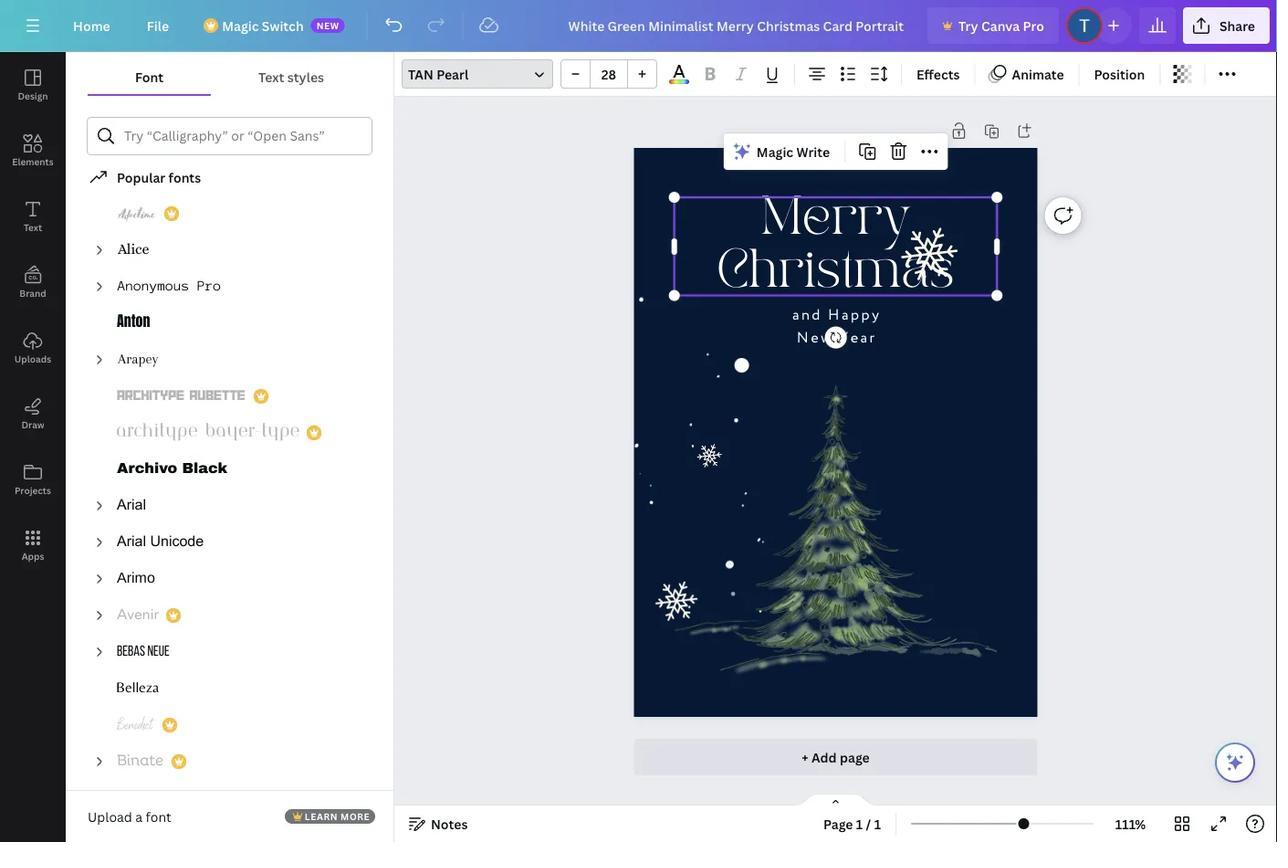 Task type: locate. For each thing, give the bounding box(es) containing it.
pro
[[1024, 17, 1045, 34]]

arimo image
[[117, 568, 155, 590]]

2 1 from the left
[[875, 815, 882, 833]]

try canva pro button
[[928, 7, 1060, 44]]

popular
[[117, 169, 166, 186]]

switch
[[262, 17, 304, 34]]

home link
[[58, 7, 125, 44]]

write
[[797, 143, 831, 160]]

0 horizontal spatial magic
[[222, 17, 259, 34]]

upload a font
[[88, 808, 172, 825]]

font
[[135, 68, 164, 85]]

architype aubette image
[[117, 385, 247, 407]]

bebas neue image
[[117, 641, 170, 663]]

animate
[[1013, 65, 1065, 83]]

magic write
[[757, 143, 831, 160]]

0 horizontal spatial 1
[[857, 815, 863, 833]]

notes
[[431, 815, 468, 833]]

year
[[840, 327, 877, 349]]

0 vertical spatial text
[[259, 68, 284, 85]]

arial unicode image
[[117, 532, 205, 554]]

1
[[857, 815, 863, 833], [875, 815, 882, 833]]

effects
[[917, 65, 961, 83]]

page
[[824, 815, 854, 833]]

font
[[146, 808, 172, 825]]

magic switch
[[222, 17, 304, 34]]

text left styles
[[259, 68, 284, 85]]

more
[[341, 810, 370, 823]]

1 left /
[[857, 815, 863, 833]]

text
[[259, 68, 284, 85], [24, 221, 42, 233]]

anton image
[[117, 312, 150, 334]]

1 vertical spatial magic
[[757, 143, 794, 160]]

magic inside main menu bar
[[222, 17, 259, 34]]

uploads button
[[0, 315, 66, 381]]

magic
[[222, 17, 259, 34], [757, 143, 794, 160]]

apps
[[22, 550, 44, 562]]

1 vertical spatial text
[[24, 221, 42, 233]]

binate image
[[117, 751, 164, 773]]

fonts
[[169, 169, 201, 186]]

uploads
[[14, 353, 51, 365]]

magic left switch
[[222, 17, 259, 34]]

+
[[802, 749, 809, 766]]

alice image
[[117, 239, 150, 261]]

tan pearl
[[408, 65, 469, 83]]

popular fonts
[[117, 169, 201, 186]]

elements button
[[0, 118, 66, 184]]

magic inside button
[[757, 143, 794, 160]]

text up brand button
[[24, 221, 42, 233]]

styles
[[287, 68, 324, 85]]

design button
[[0, 52, 66, 118]]

archivo black image
[[117, 459, 228, 481]]

1 horizontal spatial magic
[[757, 143, 794, 160]]

font button
[[88, 59, 211, 94]]

0 vertical spatial magic
[[222, 17, 259, 34]]

1 right /
[[875, 815, 882, 833]]

brand button
[[0, 249, 66, 315]]

tan pearl button
[[402, 59, 554, 89]]

tan
[[408, 65, 434, 83]]

brand
[[19, 287, 46, 299]]

new
[[317, 19, 340, 32]]

a
[[135, 808, 143, 825]]

canva assistant image
[[1225, 752, 1247, 774]]

learn
[[305, 810, 338, 823]]

1 horizontal spatial text
[[259, 68, 284, 85]]

benedict image
[[117, 714, 155, 736]]

position
[[1095, 65, 1146, 83]]

color range image
[[670, 80, 689, 84]]

group
[[561, 59, 658, 89]]

home
[[73, 17, 110, 34]]

christmas
[[717, 249, 955, 297]]

0 horizontal spatial text
[[24, 221, 42, 233]]

text inside text button
[[24, 221, 42, 233]]

text inside text styles button
[[259, 68, 284, 85]]

merry
[[762, 196, 911, 244]]

text for text
[[24, 221, 42, 233]]

magic left write
[[757, 143, 794, 160]]

notes button
[[402, 809, 475, 839]]

1 horizontal spatial 1
[[875, 815, 882, 833]]

avenir image
[[117, 605, 159, 627]]

animate button
[[983, 59, 1072, 89]]

advetime image
[[117, 203, 157, 225]]



Task type: vqa. For each thing, say whether or not it's contained in the screenshot.
Page title Text Box
no



Task type: describe. For each thing, give the bounding box(es) containing it.
pearl
[[437, 65, 469, 83]]

effects button
[[910, 59, 968, 89]]

+ add page button
[[634, 739, 1038, 776]]

add
[[812, 749, 837, 766]]

file button
[[132, 7, 184, 44]]

and
[[793, 305, 823, 327]]

canva
[[982, 17, 1021, 34]]

architype bayer-type image
[[117, 422, 300, 444]]

design
[[18, 90, 48, 102]]

arial image
[[117, 495, 146, 517]]

side panel tab list
[[0, 52, 66, 578]]

learn more
[[305, 810, 370, 823]]

text styles button
[[211, 59, 372, 94]]

text for text styles
[[259, 68, 284, 85]]

belleza image
[[117, 678, 159, 700]]

draw button
[[0, 381, 66, 447]]

try canva pro
[[959, 17, 1045, 34]]

– – number field
[[597, 65, 622, 83]]

show pages image
[[792, 793, 880, 808]]

bodoni flf image
[[117, 787, 188, 809]]

file
[[147, 17, 169, 34]]

merry christmas and happy new year
[[717, 196, 955, 349]]

1 1 from the left
[[857, 815, 863, 833]]

magic write button
[[728, 137, 838, 166]]

upload
[[88, 808, 132, 825]]

elements
[[12, 155, 54, 168]]

Design title text field
[[554, 7, 921, 44]]

magic for magic write
[[757, 143, 794, 160]]

text button
[[0, 184, 66, 249]]

projects button
[[0, 447, 66, 512]]

page 1 / 1
[[824, 815, 882, 833]]

Try "Calligraphy" or "Open Sans" search field
[[124, 119, 360, 153]]

draw
[[21, 418, 44, 431]]

111%
[[1116, 815, 1147, 833]]

arapey image
[[117, 349, 159, 371]]

happy
[[829, 305, 882, 327]]

apps button
[[0, 512, 66, 578]]

text styles
[[259, 68, 324, 85]]

learn more button
[[285, 809, 375, 824]]

page
[[840, 749, 870, 766]]

/
[[867, 815, 872, 833]]

magic for magic switch
[[222, 17, 259, 34]]

share button
[[1184, 7, 1271, 44]]

main menu bar
[[0, 0, 1278, 52]]

new
[[797, 327, 834, 349]]

position button
[[1088, 59, 1153, 89]]

projects
[[15, 484, 51, 496]]

share
[[1220, 17, 1256, 34]]

111% button
[[1102, 809, 1161, 839]]

anonymous pro image
[[117, 276, 221, 298]]

+ add page
[[802, 749, 870, 766]]

try
[[959, 17, 979, 34]]



